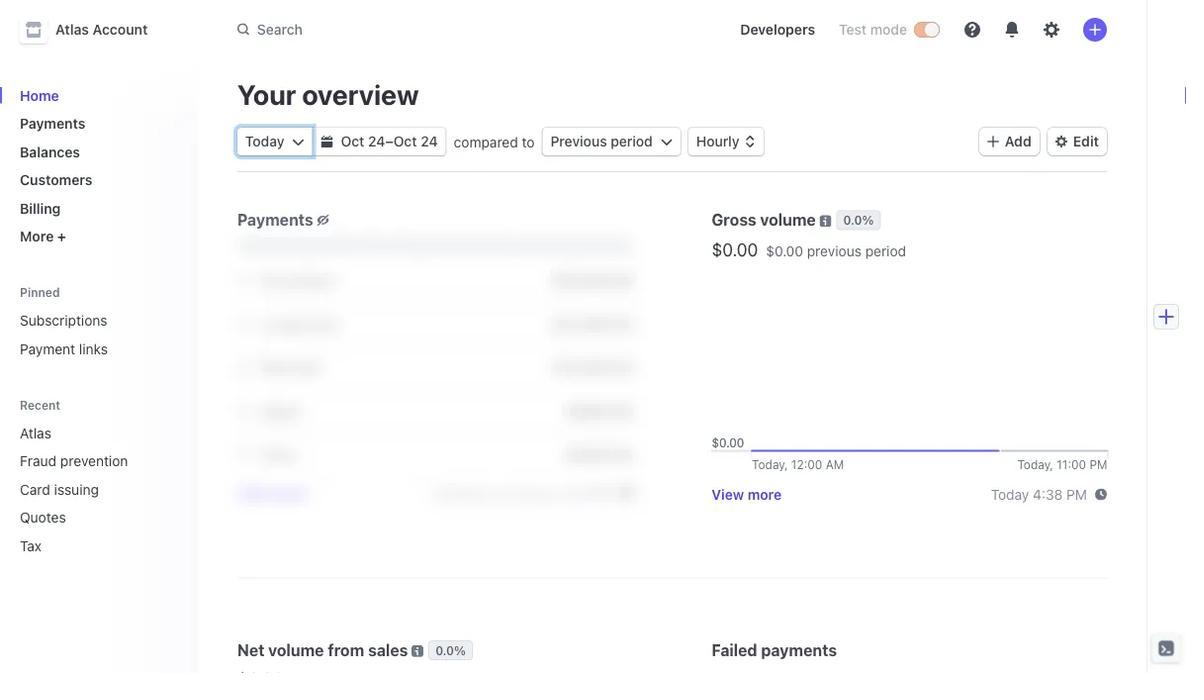Task type: locate. For each thing, give the bounding box(es) containing it.
today
[[245, 133, 285, 149], [992, 486, 1030, 503]]

1 horizontal spatial oct
[[394, 133, 417, 149]]

toolbar
[[980, 128, 1108, 155]]

volume up $0.00 $0.00 previous period
[[761, 210, 817, 229]]

volume right net
[[269, 641, 324, 659]]

home
[[20, 87, 59, 103]]

quotes
[[20, 509, 66, 526]]

toolbar containing add
[[980, 128, 1108, 155]]

oct 24 – oct 24
[[341, 133, 438, 149]]

0.0% up previous
[[844, 213, 874, 227]]

1 horizontal spatial $0.00
[[767, 243, 804, 259]]

1 horizontal spatial 24
[[421, 133, 438, 149]]

Search search field
[[226, 12, 709, 48]]

2 oct from the left
[[394, 133, 417, 149]]

0 vertical spatial today
[[245, 133, 285, 149]]

add button
[[980, 128, 1040, 155]]

1 vertical spatial payments
[[237, 210, 314, 229]]

previous
[[551, 133, 607, 149]]

balances
[[20, 144, 80, 160]]

volume for net
[[269, 641, 324, 659]]

1 horizontal spatial period
[[866, 243, 907, 259]]

more +
[[20, 228, 66, 245]]

fraud
[[20, 453, 57, 469]]

0 horizontal spatial 0.0%
[[436, 643, 466, 657]]

test
[[840, 21, 867, 38]]

payments up balances
[[20, 115, 85, 132]]

atlas left account
[[55, 21, 89, 38]]

svg image for today
[[293, 136, 304, 148]]

developers link
[[733, 14, 824, 46]]

1 horizontal spatial 0.0%
[[844, 213, 874, 227]]

balances link
[[12, 136, 182, 168]]

subscriptions
[[20, 312, 107, 329]]

more
[[273, 485, 308, 501], [748, 486, 782, 503]]

1 horizontal spatial view
[[712, 486, 745, 503]]

pinned navigation links element
[[12, 276, 186, 365]]

billing
[[20, 200, 61, 216]]

24
[[368, 133, 386, 149], [421, 133, 438, 149]]

2 svg image from the left
[[661, 136, 673, 148]]

info image for gross volume
[[820, 215, 832, 227]]

today inside 'popup button'
[[245, 133, 285, 149]]

0 vertical spatial atlas
[[55, 21, 89, 38]]

2 24 from the left
[[421, 133, 438, 149]]

0 horizontal spatial volume
[[269, 641, 324, 659]]

view more link
[[237, 485, 308, 501], [712, 486, 782, 503]]

payments inside core navigation links element
[[20, 115, 85, 132]]

1 horizontal spatial volume
[[761, 210, 817, 229]]

0 vertical spatial volume
[[761, 210, 817, 229]]

svg image left svg icon
[[293, 136, 304, 148]]

today left the '4:38'
[[992, 486, 1030, 503]]

24 right svg icon
[[368, 133, 386, 149]]

0 horizontal spatial atlas
[[20, 425, 51, 441]]

fraud prevention
[[20, 453, 128, 469]]

$22,000.00
[[553, 316, 633, 332]]

svg image
[[293, 136, 304, 148], [661, 136, 673, 148]]

0.0% right "sales"
[[436, 643, 466, 657]]

recent element
[[0, 417, 198, 562]]

1 horizontal spatial atlas
[[55, 21, 89, 38]]

view more
[[237, 485, 308, 501], [712, 486, 782, 503]]

0 horizontal spatial oct
[[341, 133, 365, 149]]

payments left hidden image
[[237, 210, 314, 229]]

recent
[[20, 398, 60, 412]]

payment links
[[20, 341, 108, 357]]

0 horizontal spatial info image
[[412, 645, 424, 657]]

$0.00 down gross on the top right of the page
[[712, 239, 759, 260]]

0 vertical spatial 0.0%
[[844, 213, 874, 227]]

svg image right previous period
[[661, 136, 673, 148]]

atlas up fraud
[[20, 425, 51, 441]]

core navigation links element
[[12, 79, 182, 252]]

1 vertical spatial atlas
[[20, 425, 51, 441]]

developers
[[741, 21, 816, 38]]

1 oct from the left
[[341, 133, 365, 149]]

tax
[[20, 538, 42, 554]]

atlas inside button
[[55, 21, 89, 38]]

gross
[[712, 210, 757, 229]]

0 horizontal spatial view
[[237, 485, 270, 501]]

period inside $0.00 $0.00 previous period
[[866, 243, 907, 259]]

prevention
[[60, 453, 128, 469]]

$0.00
[[712, 239, 759, 260], [767, 243, 804, 259]]

$0.00 down gross volume
[[767, 243, 804, 259]]

help image
[[965, 22, 981, 38]]

0 vertical spatial info image
[[820, 215, 832, 227]]

1 svg image from the left
[[293, 136, 304, 148]]

1 vertical spatial volume
[[269, 641, 324, 659]]

0 vertical spatial payments
[[20, 115, 85, 132]]

pinned element
[[12, 304, 182, 365]]

gross volume
[[712, 210, 817, 229]]

more for left 'view more' link
[[273, 485, 308, 501]]

0 horizontal spatial period
[[611, 133, 653, 149]]

1 horizontal spatial today
[[992, 486, 1030, 503]]

oct right svg icon
[[341, 133, 365, 149]]

edit
[[1074, 133, 1100, 149]]

card
[[20, 481, 50, 497]]

atlas
[[55, 21, 89, 38], [20, 425, 51, 441]]

1 horizontal spatial svg image
[[661, 136, 673, 148]]

period
[[611, 133, 653, 149], [866, 243, 907, 259]]

1 vertical spatial $5000.00
[[566, 446, 633, 463]]

0 vertical spatial period
[[611, 133, 653, 149]]

0 horizontal spatial svg image
[[293, 136, 304, 148]]

oct down the overview
[[394, 133, 417, 149]]

24 right –
[[421, 133, 438, 149]]

1 horizontal spatial view more
[[712, 486, 782, 503]]

+
[[57, 228, 66, 245]]

card issuing
[[20, 481, 99, 497]]

0 vertical spatial $5000.00
[[566, 403, 633, 419]]

info image
[[820, 215, 832, 227], [412, 645, 424, 657]]

$5000.00
[[566, 403, 633, 419], [566, 446, 633, 463]]

recent navigation links element
[[0, 389, 198, 562]]

0 horizontal spatial more
[[273, 485, 308, 501]]

sales
[[368, 641, 408, 659]]

view more for left 'view more' link
[[237, 485, 308, 501]]

1 vertical spatial period
[[866, 243, 907, 259]]

today 4:38 pm
[[992, 486, 1088, 503]]

svg image inside today 'popup button'
[[293, 136, 304, 148]]

oct
[[341, 133, 365, 149], [394, 133, 417, 149]]

info image up previous
[[820, 215, 832, 227]]

svg image for previous period
[[661, 136, 673, 148]]

1 vertical spatial 0.0%
[[436, 643, 466, 657]]

1 vertical spatial today
[[992, 486, 1030, 503]]

info image right "sales"
[[412, 645, 424, 657]]

card issuing link
[[12, 473, 154, 505]]

hidden image
[[317, 214, 329, 226]]

today down your
[[245, 133, 285, 149]]

0 horizontal spatial payments
[[20, 115, 85, 132]]

1 horizontal spatial info image
[[820, 215, 832, 227]]

volume
[[761, 210, 817, 229], [269, 641, 324, 659]]

today button
[[237, 128, 312, 155]]

pinned
[[20, 285, 60, 299]]

atlas inside recent element
[[20, 425, 51, 441]]

0 horizontal spatial 24
[[368, 133, 386, 149]]

0.0% for gross volume
[[844, 213, 874, 227]]

1 horizontal spatial payments
[[237, 210, 314, 229]]

edit button
[[1048, 128, 1108, 155]]

4:38
[[1034, 486, 1064, 503]]

0 horizontal spatial view more
[[237, 485, 308, 501]]

0 horizontal spatial today
[[245, 133, 285, 149]]

0 horizontal spatial view more link
[[237, 485, 308, 501]]

1 vertical spatial info image
[[412, 645, 424, 657]]

0.0%
[[844, 213, 874, 227], [436, 643, 466, 657]]

atlas link
[[12, 417, 154, 449]]

atlas for atlas
[[20, 425, 51, 441]]

links
[[79, 341, 108, 357]]

svg image inside previous period popup button
[[661, 136, 673, 148]]

payments
[[20, 115, 85, 132], [237, 210, 314, 229]]

1 horizontal spatial more
[[748, 486, 782, 503]]

2 $5000.00 from the top
[[566, 446, 633, 463]]

view
[[237, 485, 270, 501], [712, 486, 745, 503]]

$0.00 $0.00 previous period
[[712, 239, 907, 260]]

view more for right 'view more' link
[[712, 486, 782, 503]]



Task type: vqa. For each thing, say whether or not it's contained in the screenshot.
'Card issuing' link
yes



Task type: describe. For each thing, give the bounding box(es) containing it.
0.0% for net volume from sales
[[436, 643, 466, 657]]

today for today 4:38 pm
[[992, 486, 1030, 503]]

previous
[[808, 243, 862, 259]]

billing link
[[12, 192, 182, 224]]

settings image
[[1044, 22, 1060, 38]]

volume for gross
[[761, 210, 817, 229]]

1 horizontal spatial view more link
[[712, 486, 782, 503]]

failed
[[712, 641, 758, 659]]

atlas for atlas account
[[55, 21, 89, 38]]

tax link
[[12, 530, 154, 562]]

Search text field
[[226, 12, 709, 48]]

to
[[522, 133, 535, 150]]

more for right 'view more' link
[[748, 486, 782, 503]]

$25,000.00
[[553, 272, 633, 289]]

period inside previous period popup button
[[611, 133, 653, 149]]

svg image
[[321, 136, 333, 148]]

add
[[1006, 133, 1032, 149]]

overview
[[302, 78, 419, 110]]

compared
[[454, 133, 518, 150]]

–
[[386, 133, 394, 149]]

your
[[237, 78, 296, 110]]

quotes link
[[12, 501, 154, 534]]

0 horizontal spatial $0.00
[[712, 239, 759, 260]]

fraud prevention link
[[12, 445, 154, 477]]

test mode
[[840, 21, 908, 38]]

1 $5000.00 from the top
[[566, 403, 633, 419]]

payments link
[[12, 107, 182, 140]]

atlas account button
[[20, 16, 168, 44]]

1 24 from the left
[[368, 133, 386, 149]]

search
[[257, 21, 303, 37]]

$0.00 inside $0.00 $0.00 previous period
[[767, 243, 804, 259]]

compared to
[[454, 133, 535, 150]]

issuing
[[54, 481, 99, 497]]

your overview
[[237, 78, 419, 110]]

from
[[328, 641, 365, 659]]

failed payments
[[712, 641, 838, 659]]

net volume from sales
[[237, 641, 408, 659]]

account
[[93, 21, 148, 38]]

payment links link
[[12, 333, 182, 365]]

payments grid
[[237, 259, 633, 477]]

payments
[[762, 641, 838, 659]]

customers
[[20, 172, 93, 188]]

home link
[[12, 79, 182, 111]]

atlas account
[[55, 21, 148, 38]]

today for today
[[245, 133, 285, 149]]

net
[[237, 641, 265, 659]]

payment
[[20, 341, 75, 357]]

subscriptions link
[[12, 304, 182, 337]]

mode
[[871, 21, 908, 38]]

customers link
[[12, 164, 182, 196]]

$15,000.00
[[553, 359, 633, 376]]

pm
[[1067, 486, 1088, 503]]

previous period
[[551, 133, 653, 149]]

notifications image
[[1005, 22, 1021, 38]]

more
[[20, 228, 54, 245]]

info image for net volume from sales
[[412, 645, 424, 657]]

previous period button
[[543, 128, 681, 155]]



